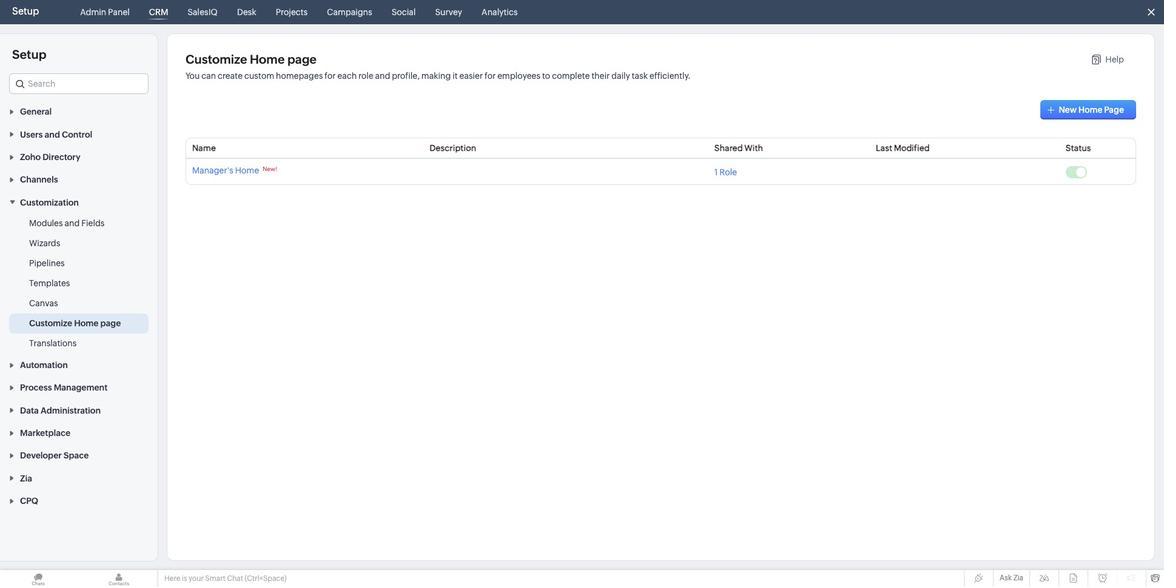Task type: describe. For each thing, give the bounding box(es) containing it.
ask zia
[[1000, 574, 1024, 582]]

analytics link
[[477, 0, 523, 24]]

campaigns
[[327, 7, 372, 17]]

here is your smart chat (ctrl+space)
[[164, 575, 287, 583]]

salesiq link
[[183, 0, 223, 24]]

analytics
[[482, 7, 518, 17]]

here
[[164, 575, 180, 583]]

zia
[[1014, 574, 1024, 582]]

admin panel link
[[75, 0, 135, 24]]

admin panel
[[80, 7, 130, 17]]

survey
[[435, 7, 462, 17]]

admin
[[80, 7, 106, 17]]

crm link
[[144, 0, 173, 24]]

contacts image
[[81, 570, 157, 587]]

ask
[[1000, 574, 1013, 582]]

setup
[[12, 5, 39, 17]]

desk link
[[232, 0, 261, 24]]

survey link
[[431, 0, 467, 24]]

is
[[182, 575, 187, 583]]

(ctrl+space)
[[245, 575, 287, 583]]

social link
[[387, 0, 421, 24]]



Task type: vqa. For each thing, say whether or not it's contained in the screenshot.
Ask
yes



Task type: locate. For each thing, give the bounding box(es) containing it.
campaigns link
[[322, 0, 377, 24]]

crm
[[149, 7, 168, 17]]

smart
[[205, 575, 226, 583]]

your
[[189, 575, 204, 583]]

projects link
[[271, 0, 313, 24]]

social
[[392, 7, 416, 17]]

panel
[[108, 7, 130, 17]]

desk
[[237, 7, 256, 17]]

chat
[[227, 575, 243, 583]]

projects
[[276, 7, 308, 17]]

salesiq
[[188, 7, 218, 17]]

chats image
[[0, 570, 76, 587]]



